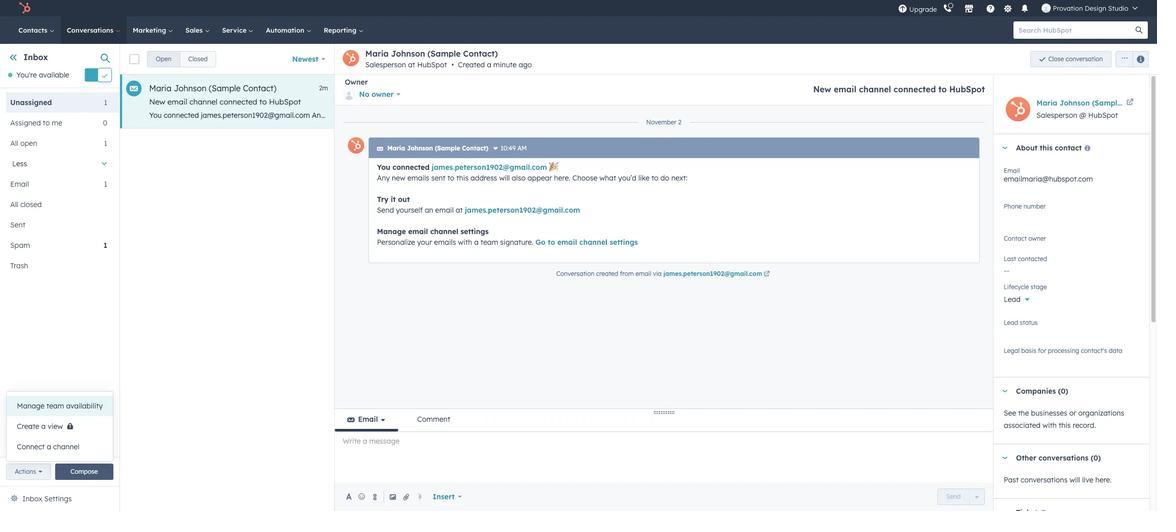 Task type: describe. For each thing, give the bounding box(es) containing it.
see
[[1004, 409, 1016, 419]]

with inside see the businesses or organizations associated with this record.
[[1043, 422, 1057, 431]]

manage team availability
[[17, 402, 103, 411]]

choose inside you connected james.peterson1902@gmail.com 🎉 any new emails sent to this address will also appear here. choose what you'd like to do next:
[[572, 174, 597, 183]]

conversations
[[67, 26, 115, 34]]

all closed button
[[6, 195, 107, 215]]

about this contact
[[1016, 144, 1082, 153]]

email inside email button
[[358, 415, 378, 425]]

manage for manage team availability
[[17, 402, 45, 411]]

what inside you connected james.peterson1902@gmail.com 🎉 any new emails sent to this address will also appear here. choose what you'd like to do next:
[[599, 174, 616, 183]]

maria johnson (sample contact) inside row
[[149, 83, 276, 93]]

lead status
[[1004, 319, 1038, 327]]

compose
[[71, 468, 98, 476]]

1 vertical spatial james.peterson1902@gmail.com link
[[465, 206, 580, 215]]

calling icon button
[[939, 2, 956, 15]]

basis
[[1021, 347, 1036, 355]]

manage team availability button
[[7, 396, 113, 417]]

also inside you connected james.peterson1902@gmail.com 🎉 any new emails sent to this address will also appear here. choose what you'd like to do next:
[[512, 174, 526, 183]]

address inside new email channel connected to hubspot you connected james.peterson1902@gmail.com any new emails sent to this address will also appear here. choose what you'd like to do next:  try it out send yourself an email at <a href = 'mailto:james.p
[[405, 111, 432, 120]]

menu containing provation design studio
[[897, 0, 1145, 16]]

send inside try it out send yourself an email at james.peterson1902@gmail.com
[[377, 206, 394, 215]]

contacted
[[1018, 255, 1047, 263]]

appear inside you connected james.peterson1902@gmail.com 🎉 any new emails sent to this address will also appear here. choose what you'd like to do next:
[[528, 174, 552, 183]]

johnson inside row
[[174, 83, 206, 93]]

close conversation
[[1048, 55, 1103, 63]]

yourself inside try it out send yourself an email at james.peterson1902@gmail.com
[[396, 206, 423, 215]]

you'd inside new email channel connected to hubspot you connected james.peterson1902@gmail.com any new emails sent to this address will also appear here. choose what you'd like to do next:  try it out send yourself an email at <a href = 'mailto:james.p
[[553, 111, 571, 120]]

email button
[[335, 410, 398, 432]]

0 horizontal spatial email
[[10, 180, 29, 189]]

past conversations will live here.
[[1004, 476, 1112, 485]]

insert button
[[426, 487, 468, 508]]

am
[[517, 145, 527, 152]]

number
[[1024, 203, 1046, 210]]

record.
[[1073, 422, 1096, 431]]

phone number
[[1004, 203, 1046, 210]]

emails inside new email channel connected to hubspot you connected james.peterson1902@gmail.com any new emails sent to this address will also appear here. choose what you'd like to do next:  try it out send yourself an email at <a href = 'mailto:james.p
[[342, 111, 364, 120]]

email inside try it out send yourself an email at james.peterson1902@gmail.com
[[435, 206, 454, 215]]

upgrade image
[[898, 4, 907, 14]]

contact owner no owner
[[1004, 235, 1046, 248]]

available
[[39, 71, 69, 80]]

settings link
[[1001, 3, 1014, 14]]

this inside you connected james.peterson1902@gmail.com 🎉 any new emails sent to this address will also appear here. choose what you'd like to do next:
[[456, 174, 469, 183]]

marketing
[[133, 26, 168, 34]]

no owner button for contact owner
[[1004, 233, 1139, 250]]

you inside new email channel connected to hubspot you connected james.peterson1902@gmail.com any new emails sent to this address will also appear here. choose what you'd like to do next:  try it out send yourself an email at <a href = 'mailto:james.p
[[149, 111, 162, 120]]

owner for no owner
[[372, 90, 394, 99]]

owner
[[345, 78, 368, 87]]

go
[[535, 238, 546, 247]]

settings image
[[1003, 4, 1012, 14]]

Phone number text field
[[1004, 201, 1139, 222]]

1 vertical spatial maria johnson (sample contact)
[[1037, 99, 1154, 108]]

past
[[1004, 476, 1019, 485]]

also inside new email channel connected to hubspot you connected james.peterson1902@gmail.com any new emails sent to this address will also appear here. choose what you'd like to do next:  try it out send yourself an email at <a href = 'mailto:james.p
[[447, 111, 461, 120]]

automation
[[266, 26, 306, 34]]

0 vertical spatial (0)
[[1058, 387, 1068, 397]]

last
[[1004, 255, 1016, 263]]

other
[[1016, 454, 1036, 463]]

hubspot image
[[18, 2, 31, 14]]

inbox for inbox
[[23, 52, 48, 62]]

minute
[[493, 60, 517, 69]]

actions button
[[6, 464, 51, 481]]

conversation
[[556, 270, 594, 278]]

or
[[1069, 409, 1076, 419]]

no owner
[[359, 90, 394, 99]]

availability
[[66, 402, 103, 411]]

to inside manage email channel settings personalize your emails with a team signature. go to email channel settings
[[548, 238, 555, 247]]

assigned to me
[[10, 119, 62, 128]]

sales link
[[179, 16, 216, 44]]

1 for unassigned
[[104, 98, 107, 107]]

a right the connect
[[47, 443, 51, 452]]

created
[[596, 270, 618, 278]]

salesperson inside maria johnson (sample contact) salesperson at hubspot • created a minute ago
[[365, 60, 406, 69]]

november 2
[[646, 119, 681, 126]]

marketplaces button
[[958, 0, 980, 16]]

james.peterson1902@gmail.com inside you connected james.peterson1902@gmail.com 🎉 any new emails sent to this address will also appear here. choose what you'd like to do next:
[[432, 163, 547, 172]]

team inside button
[[46, 402, 64, 411]]

marketplaces image
[[965, 5, 974, 14]]

provation design studio button
[[1036, 0, 1144, 16]]

you're available
[[16, 71, 69, 80]]

1 horizontal spatial maria johnson (sample contact)
[[387, 145, 488, 152]]

a inside maria johnson (sample contact) salesperson at hubspot • created a minute ago
[[487, 60, 491, 69]]

you're available image
[[8, 73, 12, 77]]

maria inside maria johnson (sample contact) salesperson at hubspot • created a minute ago
[[365, 49, 389, 59]]

an inside new email channel connected to hubspot you connected james.peterson1902@gmail.com any new emails sent to this address will also appear here. choose what you'd like to do next:  try it out send yourself an email at <a href = 'mailto:james.p
[[704, 111, 712, 120]]

trash button
[[6, 256, 107, 277]]

1 vertical spatial settings
[[610, 238, 638, 247]]

2 group from the left
[[1112, 51, 1149, 67]]

view
[[48, 422, 63, 432]]

companies
[[1016, 387, 1056, 397]]

help button
[[982, 0, 999, 16]]

less
[[12, 160, 27, 169]]

sent button
[[6, 215, 107, 236]]

new email channel connected to hubspot heading
[[813, 84, 985, 95]]

2 horizontal spatial will
[[1070, 476, 1080, 485]]

0 horizontal spatial settings
[[461, 227, 489, 237]]

(sample up salesperson @ hubspot
[[1092, 99, 1122, 108]]

newest
[[292, 54, 318, 64]]

out inside try it out send yourself an email at james.peterson1902@gmail.com
[[398, 195, 410, 204]]

address inside you connected james.peterson1902@gmail.com 🎉 any new emails sent to this address will also appear here. choose what you'd like to do next:
[[471, 174, 497, 183]]

legal basis for processing contact's data
[[1004, 347, 1122, 355]]

2
[[678, 119, 681, 126]]

other conversations (0) button
[[994, 445, 1139, 473]]

new inside you connected james.peterson1902@gmail.com 🎉 any new emails sent to this address will also appear here. choose what you'd like to do next:
[[392, 174, 405, 183]]

a inside manage email channel settings personalize your emails with a team signature. go to email channel settings
[[474, 238, 479, 247]]

manage for manage email channel settings personalize your emails with a team signature. go to email channel settings
[[377, 227, 406, 237]]

hubspot inside maria johnson (sample contact) salesperson at hubspot • created a minute ago
[[417, 60, 447, 69]]

link opens in a new window image
[[764, 272, 770, 278]]

appear inside new email channel connected to hubspot you connected james.peterson1902@gmail.com any new emails sent to this address will also appear here. choose what you'd like to do next:  try it out send yourself an email at <a href = 'mailto:james.p
[[463, 111, 487, 120]]

johnson inside maria johnson (sample contact) salesperson at hubspot • created a minute ago
[[391, 49, 425, 59]]

assigned
[[10, 119, 41, 128]]

search image
[[1136, 27, 1143, 34]]

search button
[[1130, 21, 1148, 39]]

hubspot link
[[12, 2, 38, 14]]

maria inside row
[[149, 83, 171, 93]]

create a view button
[[7, 417, 113, 437]]

closed
[[188, 55, 208, 63]]

help image
[[986, 5, 995, 14]]

at inside new email channel connected to hubspot you connected james.peterson1902@gmail.com any new emails sent to this address will also appear here. choose what you'd like to do next:  try it out send yourself an email at <a href = 'mailto:james.p
[[735, 111, 742, 120]]

what inside new email channel connected to hubspot you connected james.peterson1902@gmail.com any new emails sent to this address will also appear here. choose what you'd like to do next:  try it out send yourself an email at <a href = 'mailto:james.p
[[534, 111, 551, 120]]

channel for connect a channel
[[53, 443, 79, 452]]

james.peterson1902@gmail.com inside try it out send yourself an email at james.peterson1902@gmail.com
[[465, 206, 580, 215]]

conversations for other
[[1039, 454, 1089, 463]]

here. inside new email channel connected to hubspot you connected james.peterson1902@gmail.com any new emails sent to this address will also appear here. choose what you'd like to do next:  try it out send yourself an email at <a href = 'mailto:james.p
[[489, 111, 505, 120]]

spam
[[10, 241, 30, 250]]

close
[[1048, 55, 1064, 63]]

contacts link
[[12, 16, 61, 44]]

sent inside you connected james.peterson1902@gmail.com 🎉 any new emails sent to this address will also appear here. choose what you'd like to do next:
[[431, 174, 445, 183]]

phone
[[1004, 203, 1022, 210]]

sales
[[185, 26, 205, 34]]

lifecycle stage
[[1004, 284, 1047, 291]]

see the businesses or organizations associated with this record.
[[1004, 409, 1124, 431]]

personalize
[[377, 238, 415, 247]]

stage
[[1031, 284, 1047, 291]]

new inside new email channel connected to hubspot you connected james.peterson1902@gmail.com any new emails sent to this address will also appear here. choose what you'd like to do next:  try it out send yourself an email at <a href = 'mailto:james.p
[[327, 111, 340, 120]]

this inside new email channel connected to hubspot you connected james.peterson1902@gmail.com any new emails sent to this address will also appear here. choose what you'd like to do next:  try it out send yourself an email at <a href = 'mailto:james.p
[[391, 111, 403, 120]]

link opens in a new window image
[[764, 270, 770, 279]]

do inside new email channel connected to hubspot you connected james.peterson1902@gmail.com any new emails sent to this address will also appear here. choose what you'd like to do next:  try it out send yourself an email at <a href = 'mailto:james.p
[[595, 111, 604, 120]]

no owner button for owner
[[343, 87, 401, 102]]

next: inside new email channel connected to hubspot you connected james.peterson1902@gmail.com any new emails sent to this address will also appear here. choose what you'd like to do next:  try it out send yourself an email at <a href = 'mailto:james.p
[[606, 111, 622, 120]]

compose button
[[55, 464, 113, 481]]

no inside popup button
[[359, 90, 369, 99]]

with inside manage email channel settings personalize your emails with a team signature. go to email channel settings
[[458, 238, 472, 247]]

provation
[[1053, 4, 1083, 12]]

last contacted
[[1004, 255, 1047, 263]]

lead button
[[1004, 290, 1139, 307]]

processing
[[1048, 347, 1079, 355]]

emails for manage
[[434, 238, 456, 247]]

group containing open
[[147, 51, 216, 67]]

here. inside you connected james.peterson1902@gmail.com 🎉 any new emails sent to this address will also appear here. choose what you'd like to do next:
[[554, 174, 570, 183]]

Last contacted text field
[[1004, 262, 1139, 278]]

out inside new email channel connected to hubspot you connected james.peterson1902@gmail.com any new emails sent to this address will also appear here. choose what you'd like to do next:  try it out send yourself an email at <a href = 'mailto:james.p
[[643, 111, 654, 120]]

reporting
[[324, 26, 358, 34]]

•
[[451, 60, 454, 69]]

automation link
[[260, 16, 318, 44]]

service
[[222, 26, 248, 34]]

caret image for about this contact dropdown button
[[1002, 147, 1008, 149]]

email emailmaria@hubspot.com
[[1004, 167, 1093, 184]]

Search HubSpot search field
[[1014, 21, 1139, 39]]

any inside you connected james.peterson1902@gmail.com 🎉 any new emails sent to this address will also appear here. choose what you'd like to do next:
[[377, 174, 390, 183]]

all closed
[[10, 200, 42, 210]]

1 for all open
[[104, 139, 107, 148]]



Task type: locate. For each thing, give the bounding box(es) containing it.
2 lead from the top
[[1004, 319, 1018, 327]]

2 all from the top
[[10, 200, 18, 210]]

this right about
[[1040, 144, 1053, 153]]

contact
[[1055, 144, 1082, 153]]

owner inside no owner popup button
[[372, 90, 394, 99]]

1 horizontal spatial also
[[512, 174, 526, 183]]

1 vertical spatial like
[[638, 174, 650, 183]]

email inside email emailmaria@hubspot.com
[[1004, 167, 1020, 175]]

1 all from the top
[[10, 139, 18, 148]]

send inside button
[[946, 493, 961, 501]]

0 horizontal spatial new
[[327, 111, 340, 120]]

out
[[643, 111, 654, 120], [398, 195, 410, 204]]

service link
[[216, 16, 260, 44]]

0 vertical spatial sent
[[366, 111, 380, 120]]

you'd inside you connected james.peterson1902@gmail.com 🎉 any new emails sent to this address will also appear here. choose what you'd like to do next:
[[618, 174, 636, 183]]

companies (0)
[[1016, 387, 1068, 397]]

conversations down other conversations (0)
[[1021, 476, 1068, 485]]

no owner button right 2m
[[343, 87, 401, 102]]

you're
[[16, 71, 37, 80]]

new for new email channel connected to hubspot you connected james.peterson1902@gmail.com any new emails sent to this address will also appear here. choose what you'd like to do next:  try it out send yourself an email at <a href = 'mailto:james.p
[[149, 97, 165, 107]]

calling icon image
[[943, 4, 952, 13]]

settings
[[461, 227, 489, 237], [610, 238, 638, 247]]

0 horizontal spatial next:
[[606, 111, 622, 120]]

(sample down closed "button" at top
[[209, 83, 241, 93]]

with
[[458, 238, 472, 247], [1043, 422, 1057, 431]]

2 vertical spatial emails
[[434, 238, 456, 247]]

close conversation button
[[1030, 51, 1112, 67]]

1 horizontal spatial sent
[[431, 174, 445, 183]]

1 horizontal spatial new
[[392, 174, 405, 183]]

an right 2
[[704, 111, 712, 120]]

menu
[[897, 0, 1145, 16]]

do inside you connected james.peterson1902@gmail.com 🎉 any new emails sent to this address will also appear here. choose what you'd like to do next:
[[661, 174, 669, 183]]

this inside see the businesses or organizations associated with this record.
[[1059, 422, 1071, 431]]

0 vertical spatial out
[[643, 111, 654, 120]]

2 vertical spatial here.
[[1095, 476, 1112, 485]]

(0) up live
[[1091, 454, 1101, 463]]

here. down 🎉
[[554, 174, 570, 183]]

maria johnson (sample contact) link
[[1037, 97, 1154, 109]]

notifications image
[[1020, 5, 1029, 14]]

try left november
[[624, 111, 635, 120]]

1 vertical spatial you'd
[[618, 174, 636, 183]]

0 horizontal spatial try
[[377, 195, 389, 204]]

caret image
[[1002, 391, 1008, 393]]

1 vertical spatial out
[[398, 195, 410, 204]]

about
[[1016, 144, 1038, 153]]

james.peterson1902@gmail.com inside new email channel connected to hubspot you connected james.peterson1902@gmail.com any new emails sent to this address will also appear here. choose what you'd like to do next:  try it out send yourself an email at <a href = 'mailto:james.p
[[201, 111, 310, 120]]

1 horizontal spatial address
[[471, 174, 497, 183]]

here. up more info icon
[[489, 111, 505, 120]]

1 horizontal spatial appear
[[528, 174, 552, 183]]

lead for lead
[[1004, 295, 1021, 304]]

create
[[17, 422, 39, 432]]

0 vertical spatial yourself
[[675, 111, 702, 120]]

1 vertical spatial choose
[[572, 174, 597, 183]]

more info image
[[492, 146, 499, 152]]

0 horizontal spatial an
[[425, 206, 433, 215]]

2 horizontal spatial here.
[[1095, 476, 1112, 485]]

1 horizontal spatial out
[[643, 111, 654, 120]]

0 vertical spatial manage
[[377, 227, 406, 237]]

at inside try it out send yourself an email at james.peterson1902@gmail.com
[[456, 206, 463, 215]]

out left 2
[[643, 111, 654, 120]]

a left "minute"
[[487, 60, 491, 69]]

create a view
[[17, 422, 63, 432]]

it inside new email channel connected to hubspot you connected james.peterson1902@gmail.com any new emails sent to this address will also appear here. choose what you'd like to do next:  try it out send yourself an email at <a href = 'mailto:james.p
[[637, 111, 641, 120]]

1 horizontal spatial do
[[661, 174, 669, 183]]

channel inside new email channel connected to hubspot you connected james.peterson1902@gmail.com any new emails sent to this address will also appear here. choose what you'd like to do next:  try it out send yourself an email at <a href = 'mailto:james.p
[[189, 97, 217, 107]]

0 horizontal spatial choose
[[507, 111, 532, 120]]

sent up try it out send yourself an email at james.peterson1902@gmail.com
[[431, 174, 445, 183]]

inbox
[[23, 52, 48, 62], [22, 495, 42, 504]]

connect a channel
[[17, 443, 79, 452]]

1 horizontal spatial settings
[[610, 238, 638, 247]]

inbox settings link
[[22, 493, 72, 506]]

0 vertical spatial address
[[405, 111, 432, 120]]

0 horizontal spatial you
[[149, 111, 162, 120]]

=
[[769, 111, 773, 120]]

design
[[1085, 4, 1106, 12]]

try up personalize
[[377, 195, 389, 204]]

all for all closed
[[10, 200, 18, 210]]

(sample inside row
[[209, 83, 241, 93]]

emails for you
[[407, 174, 429, 183]]

0 vertical spatial new
[[813, 84, 831, 95]]

this up try it out send yourself an email at james.peterson1902@gmail.com
[[456, 174, 469, 183]]

manage inside manage email channel settings personalize your emails with a team signature. go to email channel settings
[[377, 227, 406, 237]]

0 vertical spatial james.peterson1902@gmail.com link
[[432, 163, 547, 172]]

contact) inside row
[[243, 83, 276, 93]]

try inside new email channel connected to hubspot you connected james.peterson1902@gmail.com any new emails sent to this address will also appear here. choose what you'd like to do next:  try it out send yourself an email at <a href = 'mailto:james.p
[[624, 111, 635, 120]]

0 vertical spatial like
[[573, 111, 584, 120]]

0 horizontal spatial salesperson
[[365, 60, 406, 69]]

connect
[[17, 443, 45, 452]]

1 horizontal spatial emails
[[407, 174, 429, 183]]

1 caret image from the top
[[1002, 147, 1008, 149]]

connect a channel button
[[7, 437, 113, 458]]

0 horizontal spatial emails
[[342, 111, 364, 120]]

send
[[656, 111, 673, 120], [377, 206, 394, 215], [946, 493, 961, 501]]

conversations inside dropdown button
[[1039, 454, 1089, 463]]

1 lead from the top
[[1004, 295, 1021, 304]]

insert
[[433, 493, 455, 502]]

0 horizontal spatial with
[[458, 238, 472, 247]]

1 vertical spatial new
[[392, 174, 405, 183]]

0 horizontal spatial like
[[573, 111, 584, 120]]

emailmaria@hubspot.com
[[1004, 175, 1093, 184]]

like inside you connected james.peterson1902@gmail.com 🎉 any new emails sent to this address will also appear here. choose what you'd like to do next:
[[638, 174, 650, 183]]

0 horizontal spatial no
[[359, 90, 369, 99]]

lead down lifecycle
[[1004, 295, 1021, 304]]

2 horizontal spatial email
[[1004, 167, 1020, 175]]

new email channel connected to hubspot you connected james.peterson1902@gmail.com any new emails sent to this address will also appear here. choose what you'd like to do next:  try it out send yourself an email at <a href = 'mailto:james.p
[[149, 97, 826, 120]]

a down try it out send yourself an email at james.peterson1902@gmail.com
[[474, 238, 479, 247]]

new
[[327, 111, 340, 120], [392, 174, 405, 183]]

james.peterson1902@gmail.com inside james.peterson1902@gmail.com link
[[663, 270, 762, 278]]

no up last
[[1004, 239, 1014, 248]]

1 horizontal spatial group
[[1112, 51, 1149, 67]]

via
[[653, 270, 662, 278]]

choose inside new email channel connected to hubspot you connected james.peterson1902@gmail.com any new emails sent to this address will also appear here. choose what you'd like to do next:  try it out send yourself an email at <a href = 'mailto:james.p
[[507, 111, 532, 120]]

choose
[[507, 111, 532, 120], [572, 174, 597, 183]]

will inside new email channel connected to hubspot you connected james.peterson1902@gmail.com any new emails sent to this address will also appear here. choose what you'd like to do next:  try it out send yourself an email at <a href = 'mailto:james.p
[[434, 111, 445, 120]]

yourself
[[675, 111, 702, 120], [396, 206, 423, 215]]

1 group from the left
[[147, 51, 216, 67]]

james.peterson1902@gmail.com
[[201, 111, 310, 120], [432, 163, 547, 172], [465, 206, 580, 215], [663, 270, 762, 278]]

group down search image
[[1112, 51, 1149, 67]]

owner for contact owner no owner
[[1028, 235, 1046, 243]]

1 vertical spatial at
[[735, 111, 742, 120]]

(sample left more info icon
[[435, 145, 460, 152]]

0 vertical spatial also
[[447, 111, 461, 120]]

1 vertical spatial next:
[[671, 174, 688, 183]]

2 vertical spatial email
[[358, 415, 378, 425]]

lifecycle
[[1004, 284, 1029, 291]]

salesperson up no owner
[[365, 60, 406, 69]]

conversation created from email via
[[556, 270, 663, 278]]

it inside try it out send yourself an email at james.peterson1902@gmail.com
[[391, 195, 396, 204]]

0 vertical spatial it
[[637, 111, 641, 120]]

0 vertical spatial next:
[[606, 111, 622, 120]]

1
[[104, 98, 107, 107], [104, 139, 107, 148], [104, 180, 107, 189], [103, 241, 107, 250]]

0 vertical spatial emails
[[342, 111, 364, 120]]

hubspot inside new email channel connected to hubspot you connected james.peterson1902@gmail.com any new emails sent to this address will also appear here. choose what you'd like to do next:  try it out send yourself an email at <a href = 'mailto:james.p
[[269, 97, 301, 107]]

channel for new email channel connected to hubspot you connected james.peterson1902@gmail.com any new emails sent to this address will also appear here. choose what you'd like to do next:  try it out send yourself an email at <a href = 'mailto:james.p
[[189, 97, 217, 107]]

at inside maria johnson (sample contact) salesperson at hubspot • created a minute ago
[[408, 60, 415, 69]]

0 horizontal spatial team
[[46, 402, 64, 411]]

sent
[[366, 111, 380, 120], [431, 174, 445, 183]]

0 vertical spatial at
[[408, 60, 415, 69]]

sent down no owner
[[366, 111, 380, 120]]

provation design studio
[[1053, 4, 1128, 12]]

0 vertical spatial no owner button
[[343, 87, 401, 102]]

0 horizontal spatial do
[[595, 111, 604, 120]]

an inside try it out send yourself an email at james.peterson1902@gmail.com
[[425, 206, 433, 215]]

me
[[52, 119, 62, 128]]

ago
[[519, 60, 532, 69]]

this down no owner
[[391, 111, 403, 120]]

you inside you connected james.peterson1902@gmail.com 🎉 any new emails sent to this address will also appear here. choose what you'd like to do next:
[[377, 163, 390, 172]]

2 caret image from the top
[[1002, 458, 1008, 460]]

salesperson @ hubspot
[[1037, 111, 1118, 120]]

lead
[[1004, 295, 1021, 304], [1004, 319, 1018, 327]]

1 horizontal spatial here.
[[554, 174, 570, 183]]

channel for manage email channel settings personalize your emails with a team signature. go to email channel settings
[[430, 227, 458, 237]]

team up the "view" in the bottom of the page
[[46, 402, 64, 411]]

1 vertical spatial you
[[377, 163, 390, 172]]

contact) inside maria johnson (sample contact) salesperson at hubspot • created a minute ago
[[463, 49, 498, 59]]

maria johnson (sample contact) salesperson at hubspot • created a minute ago
[[365, 49, 532, 69]]

channel inside connect a channel button
[[53, 443, 79, 452]]

caret image left about
[[1002, 147, 1008, 149]]

this
[[391, 111, 403, 120], [1040, 144, 1053, 153], [456, 174, 469, 183], [1059, 422, 1071, 431]]

main content containing maria johnson (sample contact)
[[120, 44, 1157, 512]]

0 vertical spatial caret image
[[1002, 147, 1008, 149]]

0 vertical spatial any
[[312, 111, 325, 120]]

1 vertical spatial will
[[499, 174, 510, 183]]

settings up from
[[610, 238, 638, 247]]

1 vertical spatial with
[[1043, 422, 1057, 431]]

1 horizontal spatial manage
[[377, 227, 406, 237]]

caret image
[[1002, 147, 1008, 149], [1002, 458, 1008, 460]]

do
[[595, 111, 604, 120], [661, 174, 669, 183]]

(sample up "•"
[[427, 49, 461, 59]]

1 horizontal spatial next:
[[671, 174, 688, 183]]

'mailto:james.p
[[775, 111, 826, 120]]

2 vertical spatial james.peterson1902@gmail.com link
[[663, 270, 771, 279]]

any inside new email channel connected to hubspot you connected james.peterson1902@gmail.com any new emails sent to this address will also appear here. choose what you'd like to do next:  try it out send yourself an email at <a href = 'mailto:james.p
[[312, 111, 325, 120]]

new for new email channel connected to hubspot
[[813, 84, 831, 95]]

manage email channel settings personalize your emails with a team signature. go to email channel settings
[[377, 227, 638, 247]]

this inside about this contact dropdown button
[[1040, 144, 1053, 153]]

live
[[1082, 476, 1093, 485]]

0 horizontal spatial send
[[377, 206, 394, 215]]

0 vertical spatial you
[[149, 111, 162, 120]]

emails inside you connected james.peterson1902@gmail.com 🎉 any new emails sent to this address will also appear here. choose what you'd like to do next:
[[407, 174, 429, 183]]

manage up create
[[17, 402, 45, 411]]

lead inside popup button
[[1004, 295, 1021, 304]]

main content
[[120, 44, 1157, 512]]

new down open button
[[149, 97, 165, 107]]

no down 'owner'
[[359, 90, 369, 99]]

emails
[[342, 111, 364, 120], [407, 174, 429, 183], [434, 238, 456, 247]]

1 vertical spatial (0)
[[1091, 454, 1101, 463]]

james peterson image
[[1042, 4, 1051, 13]]

new inside new email channel connected to hubspot you connected james.peterson1902@gmail.com any new emails sent to this address will also appear here. choose what you'd like to do next:  try it out send yourself an email at <a href = 'mailto:james.p
[[149, 97, 165, 107]]

newest button
[[286, 49, 332, 69]]

2m
[[319, 84, 328, 92]]

marketing link
[[127, 16, 179, 44]]

1 vertical spatial here.
[[554, 174, 570, 183]]

0 vertical spatial maria johnson (sample contact)
[[149, 83, 276, 93]]

conversation
[[1066, 55, 1103, 63]]

no inside contact owner no owner
[[1004, 239, 1014, 248]]

0 horizontal spatial appear
[[463, 111, 487, 120]]

you connected james.peterson1902@gmail.com 🎉 any new emails sent to this address will also appear here. choose what you'd like to do next:
[[377, 163, 688, 183]]

here.
[[489, 111, 505, 120], [554, 174, 570, 183], [1095, 476, 1112, 485]]

like inside new email channel connected to hubspot you connected james.peterson1902@gmail.com any new emails sent to this address will also appear here. choose what you'd like to do next:  try it out send yourself an email at <a href = 'mailto:james.p
[[573, 111, 584, 120]]

2 horizontal spatial emails
[[434, 238, 456, 247]]

caret image for other conversations (0) dropdown button
[[1002, 458, 1008, 460]]

all left open
[[10, 139, 18, 148]]

0 vertical spatial no
[[359, 90, 369, 99]]

team left signature.
[[481, 238, 498, 247]]

next: inside you connected james.peterson1902@gmail.com 🎉 any new emails sent to this address will also appear here. choose what you'd like to do next:
[[671, 174, 688, 183]]

inbox for inbox settings
[[22, 495, 42, 504]]

open
[[156, 55, 171, 63]]

will inside you connected james.peterson1902@gmail.com 🎉 any new emails sent to this address will also appear here. choose what you'd like to do next:
[[499, 174, 510, 183]]

1 for spam
[[103, 241, 107, 250]]

for
[[1038, 347, 1046, 355]]

conversations up past conversations will live here.
[[1039, 454, 1089, 463]]

comment button
[[404, 410, 463, 432]]

also down "•"
[[447, 111, 461, 120]]

also down am
[[512, 174, 526, 183]]

salesperson left '@'
[[1037, 111, 1077, 120]]

appear down created
[[463, 111, 487, 120]]

associated
[[1004, 422, 1041, 431]]

all left 'closed'
[[10, 200, 18, 210]]

lead left the status
[[1004, 319, 1018, 327]]

a
[[487, 60, 491, 69], [474, 238, 479, 247], [41, 422, 46, 432], [47, 443, 51, 452]]

all open
[[10, 139, 37, 148]]

0 vertical spatial salesperson
[[365, 60, 406, 69]]

0 vertical spatial inbox
[[23, 52, 48, 62]]

0 horizontal spatial (0)
[[1058, 387, 1068, 397]]

1 for email
[[104, 180, 107, 189]]

unassigned
[[10, 98, 52, 107]]

manage inside button
[[17, 402, 45, 411]]

href
[[754, 111, 767, 120]]

1 vertical spatial conversations
[[1021, 476, 1068, 485]]

all inside button
[[10, 200, 18, 210]]

email from maria johnson (sample contact) with subject new email channel connected to hubspot row
[[120, 75, 826, 129]]

new up 'mailto:james.p
[[813, 84, 831, 95]]

team
[[481, 238, 498, 247], [46, 402, 64, 411]]

(sample inside maria johnson (sample contact) salesperson at hubspot • created a minute ago
[[427, 49, 461, 59]]

connected inside you connected james.peterson1902@gmail.com 🎉 any new emails sent to this address will also appear here. choose what you'd like to do next:
[[393, 163, 429, 172]]

this down or
[[1059, 422, 1071, 431]]

1 vertical spatial all
[[10, 200, 18, 210]]

1 vertical spatial email
[[10, 180, 29, 189]]

it up personalize
[[391, 195, 396, 204]]

0 vertical spatial new
[[327, 111, 340, 120]]

1 vertical spatial no owner button
[[1004, 233, 1139, 250]]

1 vertical spatial also
[[512, 174, 526, 183]]

0 vertical spatial appear
[[463, 111, 487, 120]]

1 vertical spatial salesperson
[[1037, 111, 1077, 120]]

inbox up 'you're available'
[[23, 52, 48, 62]]

conversations for past
[[1021, 476, 1068, 485]]

0 horizontal spatial any
[[312, 111, 325, 120]]

0 horizontal spatial you'd
[[553, 111, 571, 120]]

1 horizontal spatial what
[[599, 174, 616, 183]]

here. right live
[[1095, 476, 1112, 485]]

group down sales
[[147, 51, 216, 67]]

a left the "view" in the bottom of the page
[[41, 422, 46, 432]]

sent inside new email channel connected to hubspot you connected james.peterson1902@gmail.com any new emails sent to this address will also appear here. choose what you'd like to do next:  try it out send yourself an email at <a href = 'mailto:james.p
[[366, 111, 380, 120]]

about this contact button
[[994, 134, 1139, 162]]

yourself inside new email channel connected to hubspot you connected james.peterson1902@gmail.com any new emails sent to this address will also appear here. choose what you'd like to do next:  try it out send yourself an email at <a href = 'mailto:james.p
[[675, 111, 702, 120]]

inbox settings
[[22, 495, 72, 504]]

out up personalize
[[398, 195, 410, 204]]

2 vertical spatial send
[[946, 493, 961, 501]]

open
[[20, 139, 37, 148]]

send inside new email channel connected to hubspot you connected james.peterson1902@gmail.com any new emails sent to this address will also appear here. choose what you'd like to do next:  try it out send yourself an email at <a href = 'mailto:james.p
[[656, 111, 673, 120]]

1 vertical spatial sent
[[431, 174, 445, 183]]

(0) up businesses
[[1058, 387, 1068, 397]]

channel for new email channel connected to hubspot
[[859, 84, 891, 95]]

1 vertical spatial what
[[599, 174, 616, 183]]

try inside try it out send yourself an email at james.peterson1902@gmail.com
[[377, 195, 389, 204]]

lead for lead status
[[1004, 319, 1018, 327]]

appear down 🎉
[[528, 174, 552, 183]]

settings
[[44, 495, 72, 504]]

manage up personalize
[[377, 227, 406, 237]]

no owner button up last contacted text field
[[1004, 233, 1139, 250]]

all for all open
[[10, 139, 18, 148]]

0 vertical spatial team
[[481, 238, 498, 247]]

0 horizontal spatial group
[[147, 51, 216, 67]]

1 vertical spatial manage
[[17, 402, 45, 411]]

with down businesses
[[1043, 422, 1057, 431]]

1 vertical spatial caret image
[[1002, 458, 1008, 460]]

an up your
[[425, 206, 433, 215]]

created
[[458, 60, 485, 69]]

businesses
[[1031, 409, 1067, 419]]

send group
[[938, 489, 985, 506]]

contact)
[[463, 49, 498, 59], [243, 83, 276, 93], [1124, 99, 1154, 108], [462, 145, 488, 152]]

emails inside manage email channel settings personalize your emails with a team signature. go to email channel settings
[[434, 238, 456, 247]]

0 vertical spatial you'd
[[553, 111, 571, 120]]

at
[[408, 60, 415, 69], [735, 111, 742, 120], [456, 206, 463, 215]]

caret image left other
[[1002, 458, 1008, 460]]

james.peterson1902@gmail.com link
[[432, 163, 547, 172], [465, 206, 580, 215], [663, 270, 771, 279]]

1 horizontal spatial send
[[656, 111, 673, 120]]

inbox left 'settings'
[[22, 495, 42, 504]]

0 horizontal spatial maria johnson (sample contact)
[[149, 83, 276, 93]]

caret image inside other conversations (0) dropdown button
[[1002, 458, 1008, 460]]

group
[[147, 51, 216, 67], [1112, 51, 1149, 67]]

settings down try it out send yourself an email at james.peterson1902@gmail.com
[[461, 227, 489, 237]]

0 horizontal spatial here.
[[489, 111, 505, 120]]

0 vertical spatial choose
[[507, 111, 532, 120]]

10:49
[[501, 145, 516, 152]]

0 vertical spatial settings
[[461, 227, 489, 237]]

organizations
[[1078, 409, 1124, 419]]

Open button
[[147, 51, 180, 67]]

new email channel connected to hubspot
[[813, 84, 985, 95]]

1 horizontal spatial choose
[[572, 174, 597, 183]]

caret image inside about this contact dropdown button
[[1002, 147, 1008, 149]]

it left november
[[637, 111, 641, 120]]

Closed button
[[180, 51, 216, 67]]

1 vertical spatial emails
[[407, 174, 429, 183]]

with down try it out send yourself an email at james.peterson1902@gmail.com
[[458, 238, 472, 247]]

team inside manage email channel settings personalize your emails with a team signature. go to email channel settings
[[481, 238, 498, 247]]

1 vertical spatial try
[[377, 195, 389, 204]]

what
[[534, 111, 551, 120], [599, 174, 616, 183]]

appear
[[463, 111, 487, 120], [528, 174, 552, 183]]

maria johnson (sample contact)
[[149, 83, 276, 93], [1037, 99, 1154, 108], [387, 145, 488, 152]]



Task type: vqa. For each thing, say whether or not it's contained in the screenshot.
Waiting On Us (Support Pipeline)
no



